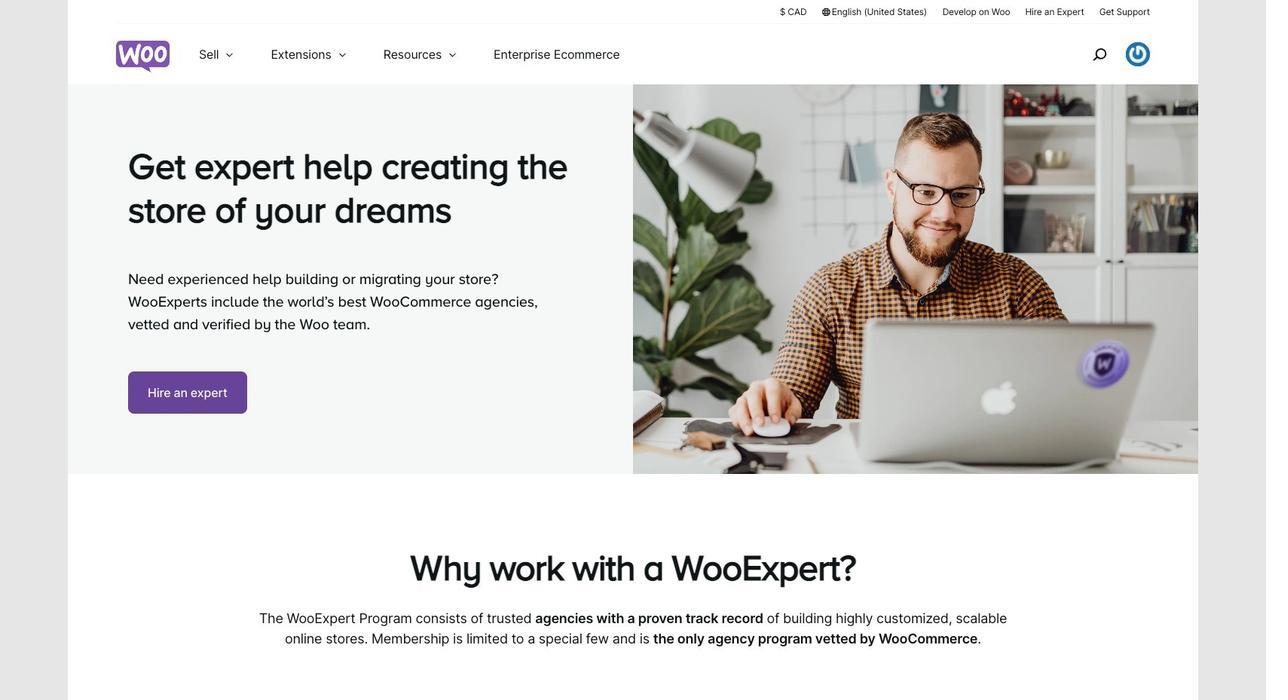 Task type: vqa. For each thing, say whether or not it's contained in the screenshot.
top Billing
no



Task type: describe. For each thing, give the bounding box(es) containing it.
search image
[[1088, 42, 1112, 66]]

open account menu image
[[1126, 42, 1150, 66]]



Task type: locate. For each thing, give the bounding box(es) containing it.
service navigation menu element
[[1061, 30, 1150, 79]]



